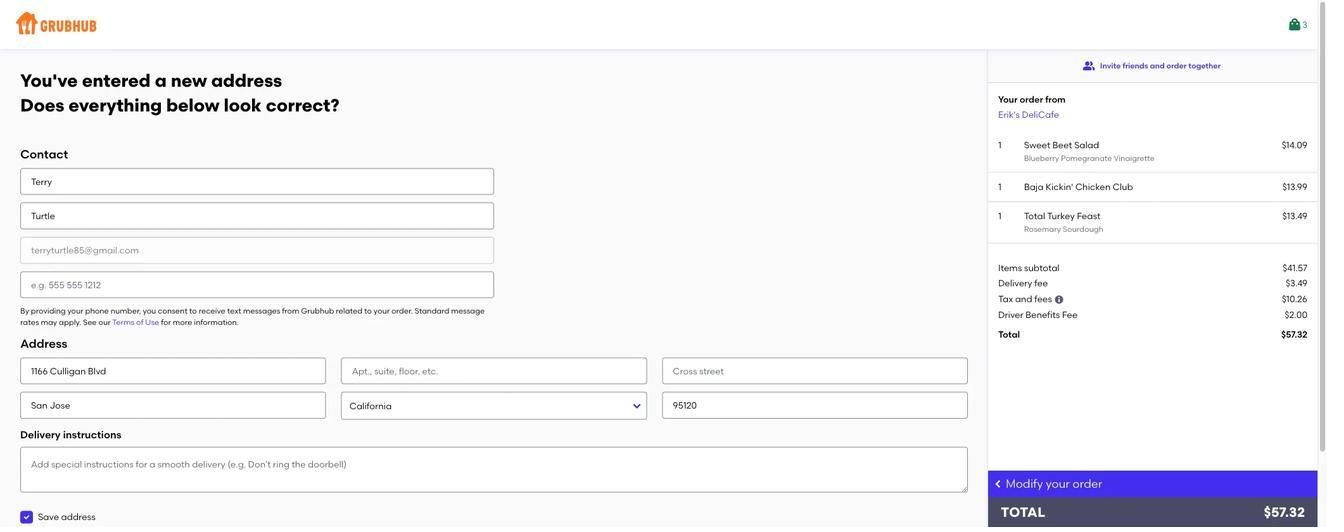 Task type: describe. For each thing, give the bounding box(es) containing it.
fee
[[1035, 278, 1048, 288]]

from inside by providing your phone number, you consent to receive text messages from grubhub related to your order. standard message rates may apply. see our
[[282, 306, 299, 316]]

messages
[[243, 306, 280, 316]]

below
[[166, 95, 220, 116]]

vinaigrette
[[1114, 154, 1155, 163]]

2 to from the left
[[364, 306, 372, 316]]

delivery for delivery fee
[[999, 278, 1033, 288]]

from inside your order from erik's delicafe
[[1046, 94, 1066, 105]]

together
[[1189, 61, 1221, 70]]

First name text field
[[20, 168, 494, 195]]

Phone telephone field
[[20, 271, 494, 298]]

order.
[[392, 306, 413, 316]]

Email email field
[[20, 237, 494, 264]]

tax and fees
[[999, 294, 1053, 304]]

driver benefits fee
[[999, 309, 1078, 320]]

order inside button
[[1167, 61, 1187, 70]]

text
[[227, 306, 241, 316]]

$10.26
[[1282, 294, 1308, 304]]

your
[[999, 94, 1018, 105]]

$41.57
[[1283, 262, 1308, 273]]

0 vertical spatial total
[[1025, 211, 1046, 221]]

Address 2 text field
[[341, 358, 647, 384]]

modify your order
[[1006, 477, 1103, 491]]

driver
[[999, 309, 1024, 320]]

delicafe
[[1022, 109, 1060, 120]]

benefits
[[1026, 309, 1060, 320]]

number,
[[111, 306, 141, 316]]

terms of use for more information.
[[112, 318, 239, 327]]

save
[[38, 512, 59, 523]]

address inside you've entered a new address does everything below look correct?
[[211, 70, 282, 91]]

blueberry
[[1025, 154, 1060, 163]]

erik's delicafe link
[[999, 109, 1060, 120]]

total turkey feast
[[1025, 211, 1101, 221]]

tax
[[999, 294, 1013, 304]]

subtotal
[[1025, 262, 1060, 273]]

fees
[[1035, 294, 1053, 304]]

friends
[[1123, 61, 1149, 70]]

use
[[145, 318, 159, 327]]

you
[[143, 306, 156, 316]]

fee
[[1063, 309, 1078, 320]]

may
[[41, 318, 57, 327]]

invite friends and order together
[[1101, 61, 1221, 70]]

club
[[1113, 181, 1134, 192]]

3
[[1303, 19, 1308, 30]]

Zip text field
[[662, 392, 968, 419]]

erik's
[[999, 109, 1020, 120]]

3 button
[[1288, 13, 1308, 36]]

modify
[[1006, 477, 1044, 491]]

0 vertical spatial $57.32
[[1282, 329, 1308, 340]]

kickin'
[[1046, 181, 1074, 192]]

Address 1 text field
[[20, 358, 326, 384]]

instructions
[[63, 429, 121, 441]]

1 vertical spatial $57.32
[[1264, 504, 1305, 521]]

$2.00
[[1285, 309, 1308, 320]]

consent
[[158, 306, 188, 316]]

baja kickin' chicken club
[[1025, 181, 1134, 192]]

delivery for delivery instructions
[[20, 429, 61, 441]]

receive
[[199, 306, 225, 316]]

information.
[[194, 318, 239, 327]]

a
[[155, 70, 167, 91]]

invite
[[1101, 61, 1121, 70]]

save address
[[38, 512, 96, 523]]

1 for baja kickin' chicken club
[[999, 181, 1002, 192]]

pomegranate
[[1061, 154, 1112, 163]]

our
[[98, 318, 111, 327]]

does
[[20, 95, 64, 116]]

1 to from the left
[[189, 306, 197, 316]]

items
[[999, 262, 1022, 273]]

see
[[83, 318, 97, 327]]

delivery fee
[[999, 278, 1048, 288]]



Task type: vqa. For each thing, say whether or not it's contained in the screenshot.
buy
no



Task type: locate. For each thing, give the bounding box(es) containing it.
to up more
[[189, 306, 197, 316]]

salad
[[1075, 140, 1100, 150]]

City text field
[[20, 392, 326, 419]]

your up 'apply.'
[[67, 306, 83, 316]]

total up rosemary
[[1025, 211, 1046, 221]]

svg image left modify
[[994, 479, 1004, 489]]

svg image for modify your order
[[994, 479, 1004, 489]]

and inside button
[[1151, 61, 1165, 70]]

from
[[1046, 94, 1066, 105], [282, 306, 299, 316]]

1 vertical spatial address
[[61, 512, 96, 523]]

1 vertical spatial delivery
[[20, 429, 61, 441]]

you've
[[20, 70, 78, 91]]

2 vertical spatial 1
[[999, 211, 1002, 221]]

rates
[[20, 318, 39, 327]]

1 horizontal spatial svg image
[[994, 479, 1004, 489]]

standard
[[415, 306, 450, 316]]

address up look on the left
[[211, 70, 282, 91]]

address
[[20, 336, 67, 350]]

look
[[224, 95, 262, 116]]

2 vertical spatial order
[[1073, 477, 1103, 491]]

your order from erik's delicafe
[[999, 94, 1066, 120]]

1 horizontal spatial from
[[1046, 94, 1066, 105]]

chicken
[[1076, 181, 1111, 192]]

total down modify
[[1001, 504, 1046, 521]]

from up delicafe on the right top of page
[[1046, 94, 1066, 105]]

2 vertical spatial total
[[1001, 504, 1046, 521]]

grubhub
[[301, 306, 334, 316]]

delivery left instructions
[[20, 429, 61, 441]]

1 horizontal spatial and
[[1151, 61, 1165, 70]]

rosemary
[[1025, 225, 1061, 234]]

1 for total turkey feast
[[999, 211, 1002, 221]]

your left order.
[[374, 306, 390, 316]]

delivery instructions
[[20, 429, 121, 441]]

1 horizontal spatial delivery
[[999, 278, 1033, 288]]

message
[[451, 306, 485, 316]]

0 horizontal spatial delivery
[[20, 429, 61, 441]]

from left grubhub
[[282, 306, 299, 316]]

1
[[999, 140, 1002, 150], [999, 181, 1002, 192], [999, 211, 1002, 221]]

and down delivery fee
[[1016, 294, 1033, 304]]

0 vertical spatial delivery
[[999, 278, 1033, 288]]

apply.
[[59, 318, 81, 327]]

total down driver
[[999, 329, 1020, 340]]

1 horizontal spatial address
[[211, 70, 282, 91]]

baja
[[1025, 181, 1044, 192]]

turkey
[[1048, 211, 1075, 221]]

your
[[67, 306, 83, 316], [374, 306, 390, 316], [1046, 477, 1070, 491]]

1 left baja
[[999, 181, 1002, 192]]

0 vertical spatial 1
[[999, 140, 1002, 150]]

contact
[[20, 147, 68, 161]]

main navigation navigation
[[0, 0, 1318, 49]]

1 vertical spatial and
[[1016, 294, 1033, 304]]

1 vertical spatial from
[[282, 306, 299, 316]]

0 horizontal spatial to
[[189, 306, 197, 316]]

terms
[[112, 318, 134, 327]]

order right modify
[[1073, 477, 1103, 491]]

1 horizontal spatial to
[[364, 306, 372, 316]]

1 down erik's
[[999, 140, 1002, 150]]

to
[[189, 306, 197, 316], [364, 306, 372, 316]]

1 1 from the top
[[999, 140, 1002, 150]]

$13.99
[[1283, 181, 1308, 192]]

$3.49
[[1286, 278, 1308, 288]]

$13.49
[[1283, 211, 1308, 221]]

0 horizontal spatial from
[[282, 306, 299, 316]]

related
[[336, 306, 363, 316]]

order inside your order from erik's delicafe
[[1020, 94, 1044, 105]]

$14.09 blueberry pomegranate vinaigrette
[[1025, 140, 1308, 163]]

svg image left save
[[23, 513, 30, 521]]

$57.32
[[1282, 329, 1308, 340], [1264, 504, 1305, 521]]

order up erik's delicafe link
[[1020, 94, 1044, 105]]

1 for sweet beet salad
[[999, 140, 1002, 150]]

1 vertical spatial total
[[999, 329, 1020, 340]]

order
[[1167, 61, 1187, 70], [1020, 94, 1044, 105], [1073, 477, 1103, 491]]

order left together at the top right of page
[[1167, 61, 1187, 70]]

2 horizontal spatial order
[[1167, 61, 1187, 70]]

entered
[[82, 70, 151, 91]]

sweet
[[1025, 140, 1051, 150]]

total
[[1025, 211, 1046, 221], [999, 329, 1020, 340], [1001, 504, 1046, 521]]

$13.49 rosemary sourdough
[[1025, 211, 1308, 234]]

$14.09
[[1282, 140, 1308, 150]]

2 1 from the top
[[999, 181, 1002, 192]]

feast
[[1077, 211, 1101, 221]]

address
[[211, 70, 282, 91], [61, 512, 96, 523]]

1 horizontal spatial your
[[374, 306, 390, 316]]

3 1 from the top
[[999, 211, 1002, 221]]

0 vertical spatial address
[[211, 70, 282, 91]]

and
[[1151, 61, 1165, 70], [1016, 294, 1033, 304]]

items subtotal
[[999, 262, 1060, 273]]

svg image
[[994, 479, 1004, 489], [23, 513, 30, 521]]

0 horizontal spatial order
[[1020, 94, 1044, 105]]

0 horizontal spatial address
[[61, 512, 96, 523]]

and right friends
[[1151, 61, 1165, 70]]

0 horizontal spatial and
[[1016, 294, 1033, 304]]

you've entered a new address does everything below look correct?
[[20, 70, 340, 116]]

everything
[[69, 95, 162, 116]]

address right save
[[61, 512, 96, 523]]

1 vertical spatial order
[[1020, 94, 1044, 105]]

Last name text field
[[20, 203, 494, 229]]

Delivery instructions text field
[[20, 447, 968, 493]]

0 horizontal spatial your
[[67, 306, 83, 316]]

providing
[[31, 306, 66, 316]]

people icon image
[[1083, 60, 1096, 72]]

correct?
[[266, 95, 340, 116]]

0 horizontal spatial svg image
[[23, 513, 30, 521]]

of
[[136, 318, 144, 327]]

svg image
[[1055, 295, 1065, 305]]

0 vertical spatial from
[[1046, 94, 1066, 105]]

by providing your phone number, you consent to receive text messages from grubhub related to your order. standard message rates may apply. see our
[[20, 306, 485, 327]]

invite friends and order together button
[[1083, 54, 1221, 77]]

0 vertical spatial svg image
[[994, 479, 1004, 489]]

2 horizontal spatial your
[[1046, 477, 1070, 491]]

1 up items
[[999, 211, 1002, 221]]

0 vertical spatial and
[[1151, 61, 1165, 70]]

delivery
[[999, 278, 1033, 288], [20, 429, 61, 441]]

1 horizontal spatial order
[[1073, 477, 1103, 491]]

terms of use link
[[112, 318, 159, 327]]

for
[[161, 318, 171, 327]]

1 vertical spatial 1
[[999, 181, 1002, 192]]

your right modify
[[1046, 477, 1070, 491]]

to right related
[[364, 306, 372, 316]]

sweet beet salad
[[1025, 140, 1100, 150]]

new
[[171, 70, 207, 91]]

more
[[173, 318, 192, 327]]

0 vertical spatial order
[[1167, 61, 1187, 70]]

1 vertical spatial svg image
[[23, 513, 30, 521]]

svg image for save address
[[23, 513, 30, 521]]

delivery down items
[[999, 278, 1033, 288]]

beet
[[1053, 140, 1073, 150]]

phone
[[85, 306, 109, 316]]

sourdough
[[1063, 225, 1104, 234]]

Cross street text field
[[662, 358, 968, 384]]

by
[[20, 306, 29, 316]]



